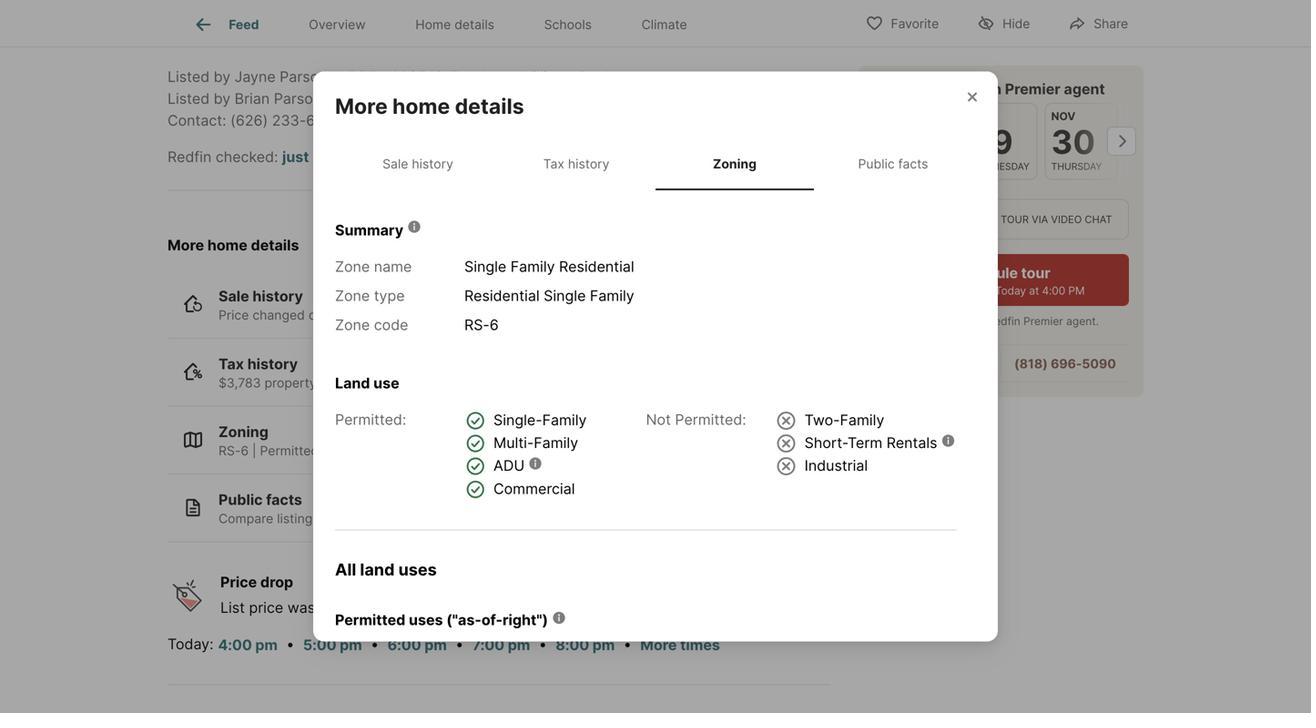 Task type: vqa. For each thing, say whether or not it's contained in the screenshot.
3
no



Task type: locate. For each thing, give the bounding box(es) containing it.
public
[[859, 156, 895, 172], [219, 491, 263, 509]]

tax for tax history $3,783 property taxes paid in 2022
[[219, 355, 244, 373]]

1 vertical spatial zone
[[335, 287, 370, 305]]

multi- up refreshed
[[414, 443, 450, 458]]

rentals
[[887, 434, 938, 452]]

$3,783
[[219, 375, 261, 391]]

home right this
[[922, 315, 951, 328]]

2 listed from the top
[[168, 90, 210, 107]]

6 down the 'residential single family'
[[490, 316, 499, 334]]

0 vertical spatial sale
[[383, 156, 408, 172]]

0 vertical spatial tab list
[[168, 0, 727, 46]]

single- up multi-family
[[494, 411, 543, 429]]

6:00
[[388, 636, 421, 654]]

commercial down single-family
[[529, 443, 601, 458]]

tour via video chat
[[1001, 213, 1113, 225]]

home details tab
[[391, 3, 520, 46]]

home down 00874915
[[393, 93, 450, 119]]

public facts
[[859, 156, 929, 172]]

rs-6
[[465, 316, 499, 334]]

dre
[[349, 68, 377, 85], [343, 90, 371, 107]]

residential up the 'residential single family'
[[559, 258, 635, 275]]

realty up source: crmls
[[572, 90, 615, 107]]

premier left agent.
[[1024, 315, 1064, 328]]

None button
[[885, 102, 958, 181], [965, 103, 1038, 180], [1045, 103, 1119, 180], [885, 102, 958, 181], [965, 103, 1038, 180], [1045, 103, 1119, 180]]

0 vertical spatial realty
[[580, 68, 623, 85]]

4:00 left pm
[[1043, 284, 1066, 298]]

1 vertical spatial at
[[1030, 284, 1040, 298]]

0 vertical spatial single-
[[494, 411, 543, 429]]

keller down home details tab
[[477, 68, 515, 85]]

price drop list price was just lowered by $245k. tour it before it's gone!
[[220, 573, 641, 616]]

tour left this
[[874, 315, 897, 328]]

public inside tab
[[859, 156, 895, 172]]

1 horizontal spatial single-
[[494, 411, 543, 429]]

0 horizontal spatial zoning
[[219, 423, 269, 441]]

zoning inside tab
[[713, 156, 757, 172]]

zone for zone type
[[335, 287, 370, 305]]

redfin down today
[[988, 315, 1021, 328]]

0 vertical spatial to
[[449, 307, 461, 323]]

chat
[[1085, 213, 1113, 225]]

2023 inside sale history price changed on november 27, 2023 to $2,250,000
[[414, 307, 445, 323]]

see more home features button
[[168, 0, 399, 44]]

single- inside permitted land uses element
[[494, 411, 543, 429]]

4:00 inside today: 4:00 pm • 5:00 pm • 6:00 pm • 7:00 pm • 8:00 pm • more times
[[218, 636, 252, 654]]

1 vertical spatial a
[[979, 315, 985, 328]]

1 vertical spatial tab list
[[335, 138, 977, 190]]

1 vertical spatial uses
[[409, 611, 443, 629]]

zoning
[[713, 156, 757, 172], [219, 423, 269, 441]]

details up changed
[[251, 236, 299, 254]]

pm right 5:00
[[340, 636, 362, 654]]

0 vertical spatial a
[[944, 80, 953, 98]]

1 zone from the top
[[335, 258, 370, 275]]

price
[[219, 307, 249, 323], [220, 573, 257, 591]]

(818) 696-5090 link
[[1015, 356, 1117, 372]]

0 horizontal spatial sale
[[219, 287, 249, 305]]

29
[[971, 122, 1014, 162]]

1 horizontal spatial rs-
[[465, 316, 490, 334]]

multi- inside permitted land uses element
[[494, 434, 534, 452]]

1 vertical spatial more home details
[[168, 236, 299, 254]]

williams up source:
[[512, 90, 568, 107]]

1 vertical spatial tax
[[219, 355, 244, 373]]

0 vertical spatial keller
[[477, 68, 515, 85]]

rs- right 27,
[[465, 316, 490, 334]]

not permitted land uses element
[[646, 409, 996, 478]]

just left now
[[282, 148, 309, 166]]

tour left it
[[482, 599, 513, 616]]

pm down permitted uses ("as-of-right")
[[425, 636, 447, 654]]

10/25/2023
[[480, 511, 550, 526]]

family, left adu,
[[450, 443, 492, 458]]

share button
[[1053, 4, 1144, 41]]

zone for zone code
[[335, 316, 370, 334]]

details inside more home details element
[[455, 93, 524, 119]]

home right the more
[[267, 13, 307, 31]]

# up 01712649
[[381, 68, 391, 85]]

tour left via
[[1001, 213, 1029, 225]]

public for public facts compare listing to public record, refreshed 10/25/2023
[[219, 491, 263, 509]]

commercial down adu
[[494, 480, 575, 498]]

1 family, from the left
[[369, 443, 411, 458]]

0 horizontal spatial public
[[219, 491, 263, 509]]

pm down 'price'
[[255, 636, 278, 654]]

uses right land
[[399, 560, 437, 580]]

home inside button
[[267, 13, 307, 31]]

1 vertical spatial just
[[319, 599, 344, 616]]

climate tab
[[617, 3, 712, 46]]

price inside price drop list price was just lowered by $245k. tour it before it's gone!
[[220, 573, 257, 591]]

pm right 8:00
[[593, 636, 615, 654]]

30
[[1052, 122, 1096, 162]]

1 vertical spatial parsons
[[274, 90, 329, 107]]

family down 'single family residential'
[[590, 287, 635, 305]]

parsons up 6428
[[280, 68, 335, 85]]

nov 30 thursday
[[1052, 110, 1103, 172]]

1 vertical spatial commercial
[[494, 480, 575, 498]]

family up the 'residential single family'
[[511, 258, 555, 275]]

1 horizontal spatial to
[[449, 307, 461, 323]]

dre down overview tab
[[349, 68, 377, 85]]

0 horizontal spatial single
[[465, 258, 507, 275]]

tax right 1:40pm)
[[543, 156, 565, 172]]

overview tab
[[284, 3, 391, 46]]

0 horizontal spatial 4:00
[[218, 636, 252, 654]]

tax inside tab
[[543, 156, 565, 172]]

with down available:
[[954, 315, 976, 328]]

by left brian
[[214, 90, 231, 107]]

rs- left |
[[219, 443, 241, 458]]

tour for tour via video chat
[[1001, 213, 1029, 225]]

0 horizontal spatial family,
[[369, 443, 411, 458]]

uses up 6:00 pm button
[[409, 611, 443, 629]]

parsons up 233-
[[274, 90, 329, 107]]

residential up $2,250,000
[[465, 287, 540, 305]]

more home details up changed
[[168, 236, 299, 254]]

6 inside zoning name, type, and code element
[[490, 316, 499, 334]]

0 vertical spatial facts
[[899, 156, 929, 172]]

schedule tour next available: today at 4:00 pm
[[918, 264, 1085, 298]]

more home details dialog
[[313, 71, 998, 713]]

1 vertical spatial single
[[544, 287, 586, 305]]

28,
[[384, 148, 405, 166]]

parsons
[[280, 68, 335, 85], [274, 90, 329, 107]]

family inside not permitted land uses element
[[840, 411, 885, 429]]

tour inside list box
[[1001, 213, 1029, 225]]

with up 28
[[910, 80, 941, 98]]

1 horizontal spatial 6
[[490, 316, 499, 334]]

permitted: right not
[[675, 411, 747, 428]]

more inside dialog
[[335, 93, 388, 119]]

2 horizontal spatial more
[[641, 636, 677, 654]]

permitted: down land use
[[335, 411, 407, 428]]

zone
[[335, 258, 370, 275], [335, 287, 370, 305], [335, 316, 370, 334]]

2 vertical spatial more
[[641, 636, 677, 654]]

facts for public facts
[[899, 156, 929, 172]]

commercial inside zoning rs-6 | permitted: single-family, multi-family, adu, commercial
[[529, 443, 601, 458]]

0 vertical spatial uses
[[399, 560, 437, 580]]

1 horizontal spatial permitted:
[[335, 411, 407, 428]]

1 vertical spatial with
[[954, 315, 976, 328]]

0 vertical spatial residential
[[559, 258, 635, 275]]

1 horizontal spatial just
[[319, 599, 344, 616]]

keller up 1:40pm)
[[470, 90, 508, 107]]

0 vertical spatial more home details
[[335, 93, 524, 119]]

6428
[[306, 111, 343, 129]]

3 zone from the top
[[335, 316, 370, 334]]

favorite
[[891, 16, 939, 31]]

property
[[265, 375, 317, 391]]

4:00 inside schedule tour next available: today at 4:00 pm
[[1043, 284, 1066, 298]]

at left 1:40pm)
[[450, 148, 463, 166]]

details inside home details tab
[[455, 17, 495, 32]]

sale history tab
[[339, 141, 497, 187]]

1 vertical spatial to
[[316, 511, 328, 526]]

1 vertical spatial redfin
[[168, 148, 212, 166]]

home details
[[416, 17, 495, 32]]

pm
[[255, 636, 278, 654], [340, 636, 362, 654], [425, 636, 447, 654], [508, 636, 530, 654], [593, 636, 615, 654]]

zone up the november
[[335, 287, 370, 305]]

details right home
[[455, 17, 495, 32]]

1 vertical spatial keller
[[470, 90, 508, 107]]

1 vertical spatial listed
[[168, 90, 210, 107]]

on
[[309, 307, 324, 323]]

single down 'single family residential'
[[544, 287, 586, 305]]

permitted: right |
[[260, 443, 322, 458]]

tour for tour this home with a redfin premier agent.
[[874, 315, 897, 328]]

2 pm from the left
[[340, 636, 362, 654]]

7:00 pm button
[[472, 633, 531, 657]]

short-term rentals
[[805, 434, 938, 452]]

1 horizontal spatial zoning
[[713, 156, 757, 172]]

rs- inside zoning name, type, and code element
[[465, 316, 490, 334]]

family down single-family
[[534, 434, 579, 452]]

multi- up adu
[[494, 434, 534, 452]]

6 left |
[[241, 443, 249, 458]]

1 horizontal spatial public
[[859, 156, 895, 172]]

0 vertical spatial commercial
[[529, 443, 601, 458]]

0 vertical spatial 4:00
[[1043, 284, 1066, 298]]

sale inside sale history price changed on november 27, 2023 to $2,250,000
[[219, 287, 249, 305]]

pm down right")
[[508, 636, 530, 654]]

details up 1:40pm)
[[455, 93, 524, 119]]

facts inside 'public facts' tab
[[899, 156, 929, 172]]

1 horizontal spatial facts
[[899, 156, 929, 172]]

contact:
[[168, 111, 226, 129]]

features
[[310, 13, 369, 31]]

2023 right 27,
[[414, 307, 445, 323]]

williams down schools tab
[[519, 68, 576, 85]]

0 horizontal spatial tax
[[219, 355, 244, 373]]

today
[[996, 284, 1027, 298]]

5 pm from the left
[[593, 636, 615, 654]]

1 horizontal spatial tax
[[543, 156, 565, 172]]

29 wednesday
[[971, 122, 1030, 172]]

permitted:
[[335, 411, 407, 428], [675, 411, 747, 428], [260, 443, 322, 458]]

1:40pm)
[[467, 148, 523, 166]]

by inside price drop list price was just lowered by $245k. tour it before it's gone!
[[407, 599, 424, 616]]

0 horizontal spatial single-
[[326, 443, 369, 458]]

schedule
[[952, 264, 1018, 282]]

1 vertical spatial residential
[[465, 287, 540, 305]]

at inside schedule tour next available: today at 4:00 pm
[[1030, 284, 1040, 298]]

sale right the (nov
[[383, 156, 408, 172]]

more home details down 00874915
[[335, 93, 524, 119]]

single- down land
[[326, 443, 369, 458]]

0 horizontal spatial to
[[316, 511, 328, 526]]

rs-
[[465, 316, 490, 334], [219, 443, 241, 458]]

with
[[910, 80, 941, 98], [954, 315, 976, 328]]

1 vertical spatial 2023
[[414, 307, 445, 323]]

sale for sale history
[[383, 156, 408, 172]]

permitted: inside permitted land uses element
[[335, 411, 407, 428]]

sale inside sale history tab
[[383, 156, 408, 172]]

at down tour
[[1030, 284, 1040, 298]]

0 vertical spatial 6
[[490, 316, 499, 334]]

0 vertical spatial tax
[[543, 156, 565, 172]]

zone down "zone type"
[[335, 316, 370, 334]]

0 horizontal spatial multi-
[[414, 443, 450, 458]]

thursday
[[1052, 161, 1103, 172]]

checked:
[[216, 148, 278, 166]]

option
[[874, 199, 989, 240]]

tax inside the tax history $3,783 property taxes paid in 2022
[[219, 355, 244, 373]]

overview
[[309, 17, 366, 32]]

to right listing
[[316, 511, 328, 526]]

zone up "zone type"
[[335, 258, 370, 275]]

two-
[[805, 411, 840, 429]]

1 vertical spatial realty
[[572, 90, 615, 107]]

5:00
[[303, 636, 337, 654]]

1 vertical spatial details
[[455, 93, 524, 119]]

sale for sale history price changed on november 27, 2023 to $2,250,000
[[219, 287, 249, 305]]

single up $2,250,000
[[465, 258, 507, 275]]

adu,
[[495, 443, 526, 458]]

two-family
[[805, 411, 885, 429]]

single
[[465, 258, 507, 275], [544, 287, 586, 305]]

uses
[[399, 560, 437, 580], [409, 611, 443, 629]]

before
[[530, 599, 574, 616]]

tax up $3,783
[[219, 355, 244, 373]]

0 horizontal spatial 6
[[241, 443, 249, 458]]

at
[[450, 148, 463, 166], [1030, 284, 1040, 298]]

redfin down contact:
[[168, 148, 212, 166]]

1 vertical spatial williams
[[512, 90, 568, 107]]

0 horizontal spatial at
[[450, 148, 463, 166]]

price
[[249, 599, 284, 616]]

tax for tax history
[[543, 156, 565, 172]]

4:00 down 'list' at the left
[[218, 636, 252, 654]]

00874915
[[391, 68, 459, 85]]

1 vertical spatial price
[[220, 573, 257, 591]]

1 vertical spatial rs-
[[219, 443, 241, 458]]

0 vertical spatial redfin
[[956, 80, 1002, 98]]

tax history
[[543, 156, 610, 172]]

to inside sale history price changed on november 27, 2023 to $2,250,000
[[449, 307, 461, 323]]

dre up the (nov
[[343, 90, 371, 107]]

2 zone from the top
[[335, 287, 370, 305]]

2 vertical spatial zone
[[335, 316, 370, 334]]

2023 right 28,
[[409, 148, 445, 166]]

listed by jayne parsons • dre # 00874915 • keller williams realty listed by brian parsons • dre # 01712649 • keller williams realty
[[168, 68, 623, 107]]

1 vertical spatial sale
[[219, 287, 249, 305]]

premier
[[1005, 80, 1061, 98], [1024, 315, 1064, 328]]

zoning up |
[[219, 423, 269, 441]]

1 vertical spatial dre
[[343, 90, 371, 107]]

sale up $3,783
[[219, 287, 249, 305]]

4:00
[[1043, 284, 1066, 298], [218, 636, 252, 654]]

history inside sale history price changed on november 27, 2023 to $2,250,000
[[253, 287, 303, 305]]

hide
[[1003, 16, 1031, 31]]

by left jayne
[[214, 68, 231, 85]]

# up 28,
[[376, 90, 385, 107]]

hide button
[[962, 4, 1046, 41]]

more times link
[[641, 636, 720, 654]]

2 vertical spatial redfin
[[988, 315, 1021, 328]]

a
[[944, 80, 953, 98], [979, 315, 985, 328]]

0 vertical spatial by
[[214, 68, 231, 85]]

1 horizontal spatial multi-
[[494, 434, 534, 452]]

by left $245k.
[[407, 599, 424, 616]]

right")
[[503, 611, 548, 629]]

redfin up the 29
[[956, 80, 1002, 98]]

1 vertical spatial single-
[[326, 443, 369, 458]]

0 horizontal spatial permitted:
[[260, 443, 322, 458]]

just right the was
[[319, 599, 344, 616]]

(818) 696-5090
[[1015, 356, 1117, 372]]

public for public facts
[[859, 156, 895, 172]]

0 vertical spatial more
[[335, 93, 388, 119]]

family up multi-family
[[543, 411, 587, 429]]

0 vertical spatial price
[[219, 307, 249, 323]]

tab list
[[168, 0, 727, 46], [335, 138, 977, 190]]

0 vertical spatial dre
[[349, 68, 377, 85]]

multi-family
[[494, 434, 579, 452]]

tour up 28
[[874, 80, 906, 98]]

0 horizontal spatial facts
[[266, 491, 302, 509]]

premier up nov
[[1005, 80, 1061, 98]]

term
[[848, 434, 883, 452]]

family,
[[369, 443, 411, 458], [450, 443, 492, 458]]

zoning inside zoning rs-6 | permitted: single-family, multi-family, adu, commercial
[[219, 423, 269, 441]]

family for two-family
[[840, 411, 885, 429]]

realty down schools tab
[[580, 68, 623, 85]]

zone name
[[335, 258, 412, 275]]

just
[[282, 148, 309, 166], [319, 599, 344, 616]]

family, up public facts compare listing to public record, refreshed 10/25/2023
[[369, 443, 411, 458]]

to left rs-6
[[449, 307, 461, 323]]

1 horizontal spatial family,
[[450, 443, 492, 458]]

0 vertical spatial public
[[859, 156, 895, 172]]

0 horizontal spatial with
[[910, 80, 941, 98]]

1 horizontal spatial at
[[1030, 284, 1040, 298]]

0 vertical spatial zoning
[[713, 156, 757, 172]]

family up term
[[840, 411, 885, 429]]

1 vertical spatial zoning
[[219, 423, 269, 441]]

zoning right p1- on the right of page
[[713, 156, 757, 172]]

0 horizontal spatial more
[[168, 236, 204, 254]]

1 horizontal spatial with
[[954, 315, 976, 328]]

to
[[449, 307, 461, 323], [316, 511, 328, 526]]

facts inside public facts compare listing to public record, refreshed 10/25/2023
[[266, 491, 302, 509]]

tab list containing sale history
[[335, 138, 977, 190]]

price left changed
[[219, 307, 249, 323]]

public inside public facts compare listing to public record, refreshed 10/25/2023
[[219, 491, 263, 509]]

zone code
[[335, 316, 409, 334]]

0 vertical spatial listed
[[168, 68, 210, 85]]

0 horizontal spatial residential
[[465, 287, 540, 305]]

facts for public facts compare listing to public record, refreshed 10/25/2023
[[266, 491, 302, 509]]

use
[[374, 374, 400, 392]]

single family residential
[[465, 258, 635, 275]]

history inside the tax history $3,783 property taxes paid in 2022
[[247, 355, 298, 373]]

price up 'list' at the left
[[220, 573, 257, 591]]

lowered
[[348, 599, 403, 616]]



Task type: describe. For each thing, give the bounding box(es) containing it.
1 vertical spatial #
[[376, 90, 385, 107]]

contact: (626) 233-6428
[[168, 111, 343, 129]]

tab list containing feed
[[168, 0, 727, 46]]

p1-15512
[[660, 148, 723, 166]]

zoning for zoning
[[713, 156, 757, 172]]

7:00
[[473, 636, 505, 654]]

summary
[[335, 221, 404, 239]]

696-
[[1051, 356, 1083, 372]]

taxes
[[320, 375, 353, 391]]

(626)
[[231, 111, 268, 129]]

0 vertical spatial just
[[282, 148, 309, 166]]

5:00 pm button
[[302, 633, 363, 657]]

share
[[1094, 16, 1129, 31]]

rs- inside zoning rs-6 | permitted: single-family, multi-family, adu, commercial
[[219, 443, 241, 458]]

zone type
[[335, 287, 405, 305]]

feed
[[229, 17, 259, 32]]

schools tab
[[520, 3, 617, 46]]

more home details element
[[335, 71, 546, 119]]

tour
[[1022, 264, 1051, 282]]

today: 4:00 pm • 5:00 pm • 6:00 pm • 7:00 pm • 8:00 pm • more times
[[168, 635, 720, 654]]

zone for zone name
[[335, 258, 370, 275]]

0 vertical spatial parsons
[[280, 68, 335, 85]]

tax history $3,783 property taxes paid in 2022
[[219, 355, 431, 391]]

drop
[[260, 573, 293, 591]]

|
[[252, 443, 256, 458]]

0 vertical spatial premier
[[1005, 80, 1061, 98]]

changed
[[253, 307, 305, 323]]

2 family, from the left
[[450, 443, 492, 458]]

favorite button
[[850, 4, 955, 41]]

0 vertical spatial williams
[[519, 68, 576, 85]]

jayne
[[235, 68, 276, 85]]

family for multi-family
[[534, 434, 579, 452]]

2022
[[400, 375, 431, 391]]

family for single-family
[[543, 411, 587, 429]]

3 pm from the left
[[425, 636, 447, 654]]

tour inside price drop list price was just lowered by $245k. tour it before it's gone!
[[482, 599, 513, 616]]

industrial
[[805, 457, 868, 475]]

this
[[900, 315, 919, 328]]

compare
[[219, 511, 274, 526]]

wednesday
[[971, 161, 1030, 172]]

all land uses
[[335, 560, 437, 580]]

permitted land uses element
[[335, 409, 616, 500]]

family for single family residential
[[511, 258, 555, 275]]

0 vertical spatial single
[[465, 258, 507, 275]]

next image
[[1108, 127, 1137, 156]]

source:
[[537, 148, 589, 166]]

0 horizontal spatial a
[[944, 80, 953, 98]]

4 pm from the left
[[508, 636, 530, 654]]

see more home features
[[198, 13, 369, 31]]

paid
[[356, 375, 382, 391]]

permitted: inside not permitted land uses element
[[675, 411, 747, 428]]

list
[[220, 599, 245, 616]]

01712649
[[385, 90, 452, 107]]

0 vertical spatial with
[[910, 80, 941, 98]]

single- inside zoning rs-6 | permitted: single-family, multi-family, adu, commercial
[[326, 443, 369, 458]]

tuesday
[[892, 161, 935, 172]]

zoning rs-6 | permitted: single-family, multi-family, adu, commercial
[[219, 423, 601, 458]]

6:00 pm button
[[387, 633, 448, 657]]

today:
[[168, 635, 214, 653]]

1 horizontal spatial a
[[979, 315, 985, 328]]

home inside dialog
[[393, 93, 450, 119]]

crmls
[[597, 148, 647, 166]]

tour this home with a redfin premier agent.
[[874, 315, 1099, 328]]

nov
[[1052, 110, 1076, 123]]

multi- inside zoning rs-6 | permitted: single-family, multi-family, adu, commercial
[[414, 443, 450, 458]]

listing
[[277, 511, 313, 526]]

permitted uses ("as-of-right")
[[335, 611, 548, 629]]

6 inside zoning rs-6 | permitted: single-family, multi-family, adu, commercial
[[241, 443, 249, 458]]

more inside today: 4:00 pm • 5:00 pm • 6:00 pm • 7:00 pm • 8:00 pm • more times
[[641, 636, 677, 654]]

residential single family
[[465, 287, 635, 305]]

land
[[360, 560, 395, 580]]

tour for tour with a redfin premier agent
[[874, 80, 906, 98]]

tour via video chat list box
[[874, 199, 1130, 240]]

refreshed
[[418, 511, 476, 526]]

times
[[681, 636, 720, 654]]

source: crmls
[[537, 148, 647, 166]]

history for sale history price changed on november 27, 2023 to $2,250,000
[[253, 287, 303, 305]]

8:00 pm button
[[555, 633, 616, 657]]

history for tax history $3,783 property taxes paid in 2022
[[247, 355, 298, 373]]

public facts tab
[[814, 141, 973, 187]]

to inside public facts compare listing to public record, refreshed 10/25/2023
[[316, 511, 328, 526]]

of-
[[482, 611, 503, 629]]

november
[[327, 307, 390, 323]]

land
[[335, 374, 370, 392]]

$245k.
[[428, 599, 478, 616]]

1 pm from the left
[[255, 636, 278, 654]]

land use
[[335, 374, 400, 392]]

zoning name, type, and code element
[[335, 256, 664, 343]]

1 listed from the top
[[168, 68, 210, 85]]

now
[[313, 148, 343, 166]]

(818)
[[1015, 356, 1048, 372]]

1 vertical spatial by
[[214, 90, 231, 107]]

short-
[[805, 434, 848, 452]]

price inside sale history price changed on november 27, 2023 to $2,250,000
[[219, 307, 249, 323]]

history for tax history
[[568, 156, 610, 172]]

more home details inside dialog
[[335, 93, 524, 119]]

next
[[918, 284, 942, 298]]

1 vertical spatial more
[[168, 236, 204, 254]]

0 vertical spatial at
[[450, 148, 463, 166]]

tax history tab
[[497, 141, 656, 187]]

in
[[386, 375, 396, 391]]

code
[[374, 316, 409, 334]]

8:00
[[556, 636, 590, 654]]

brian
[[235, 90, 270, 107]]

feed link
[[192, 14, 259, 36]]

climate
[[642, 17, 687, 32]]

1 vertical spatial premier
[[1024, 315, 1064, 328]]

type
[[374, 287, 405, 305]]

2 vertical spatial details
[[251, 236, 299, 254]]

was
[[288, 599, 315, 616]]

it's
[[578, 599, 598, 616]]

5090
[[1083, 356, 1117, 372]]

not
[[646, 411, 671, 428]]

1 horizontal spatial single
[[544, 287, 586, 305]]

history for sale history
[[412, 156, 454, 172]]

adu
[[494, 457, 525, 475]]

it
[[517, 599, 525, 616]]

zoning for zoning rs-6 | permitted: single-family, multi-family, adu, commercial
[[219, 423, 269, 441]]

commercial inside permitted land uses element
[[494, 480, 575, 498]]

0 vertical spatial 2023
[[409, 148, 445, 166]]

just inside price drop list price was just lowered by $245k. tour it before it's gone!
[[319, 599, 344, 616]]

0 vertical spatial #
[[381, 68, 391, 85]]

home
[[416, 17, 451, 32]]

27,
[[393, 307, 410, 323]]

home down checked:
[[208, 236, 248, 254]]

tab list inside more home details dialog
[[335, 138, 977, 190]]

sale history
[[383, 156, 454, 172]]

zoning tab
[[656, 141, 814, 187]]

permitted: inside zoning rs-6 | permitted: single-family, multi-family, adu, commercial
[[260, 443, 322, 458]]

233-
[[272, 111, 306, 129]]



